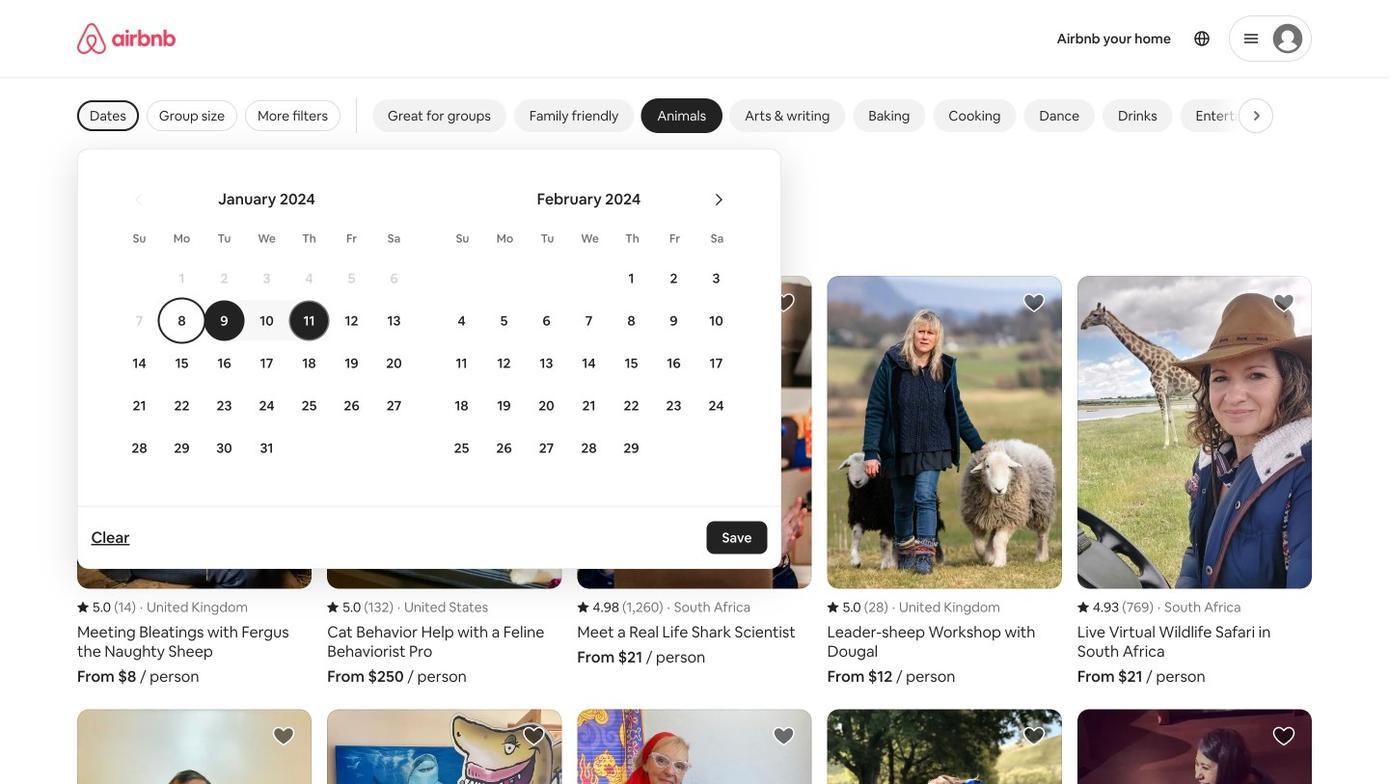 Task type: locate. For each thing, give the bounding box(es) containing it.
baking element
[[869, 107, 910, 124]]

rating 5.0 out of 5; 28 reviews image
[[827, 598, 888, 616]]

arts & writing element
[[745, 107, 830, 124]]

family friendly element
[[530, 107, 619, 124]]

dance element
[[1040, 107, 1080, 124]]

save this experience image for leader-sheep workshop with dougal group
[[1023, 291, 1046, 315]]

animals element
[[657, 107, 706, 124]]

meeting bleatings 
  with fergus the naughty sheep group
[[77, 276, 312, 686]]

rating 5.0 out of 5; 14 reviews image
[[77, 598, 136, 616]]

save this experience image inside cat behavior help with a feline behaviorist pro group
[[522, 291, 546, 315]]

save this experience image inside meeting bleatings 
  with fergus the naughty sheep "group"
[[272, 291, 295, 315]]

save this experience image
[[522, 291, 546, 315], [772, 291, 796, 315], [1023, 291, 1046, 315], [522, 725, 546, 748], [1273, 725, 1296, 748]]

cooking element
[[949, 107, 1001, 124]]

leader-sheep workshop with dougal group
[[827, 276, 1062, 686]]

save this experience image inside leader-sheep workshop with dougal group
[[1023, 291, 1046, 315]]

save this experience image inside meet a real life shark scientist group
[[772, 291, 796, 315]]

calendar application
[[97, 168, 1389, 513]]

rating 5.0 out of 5; 132 reviews image
[[327, 598, 394, 616]]

save this experience image
[[272, 291, 295, 315], [1273, 291, 1296, 315], [272, 725, 295, 748], [772, 725, 796, 748], [1023, 725, 1046, 748]]

rating 4.98 out of 5; 1,260 reviews image
[[577, 598, 663, 616]]

drinks element
[[1118, 107, 1157, 124]]



Task type: vqa. For each thing, say whether or not it's contained in the screenshot.
the Add to wishlist: Occidental, California icon
no



Task type: describe. For each thing, give the bounding box(es) containing it.
profile element
[[863, 0, 1312, 77]]

great for groups element
[[388, 107, 491, 124]]

rating 4.93 out of 5; 769 reviews image
[[1078, 598, 1154, 616]]

cat behavior help with a feline behaviorist pro group
[[327, 276, 562, 686]]

save this experience image for meet a real life shark scientist group
[[772, 291, 796, 315]]

meet a real life shark scientist group
[[577, 276, 812, 667]]

live virtual wildlife safari in south africa group
[[1078, 276, 1312, 686]]

save this experience image inside 'live virtual wildlife safari in south africa' group
[[1273, 291, 1296, 315]]

save this experience image for cat behavior help with a feline behaviorist pro group
[[522, 291, 546, 315]]

entertainment element
[[1196, 107, 1286, 124]]



